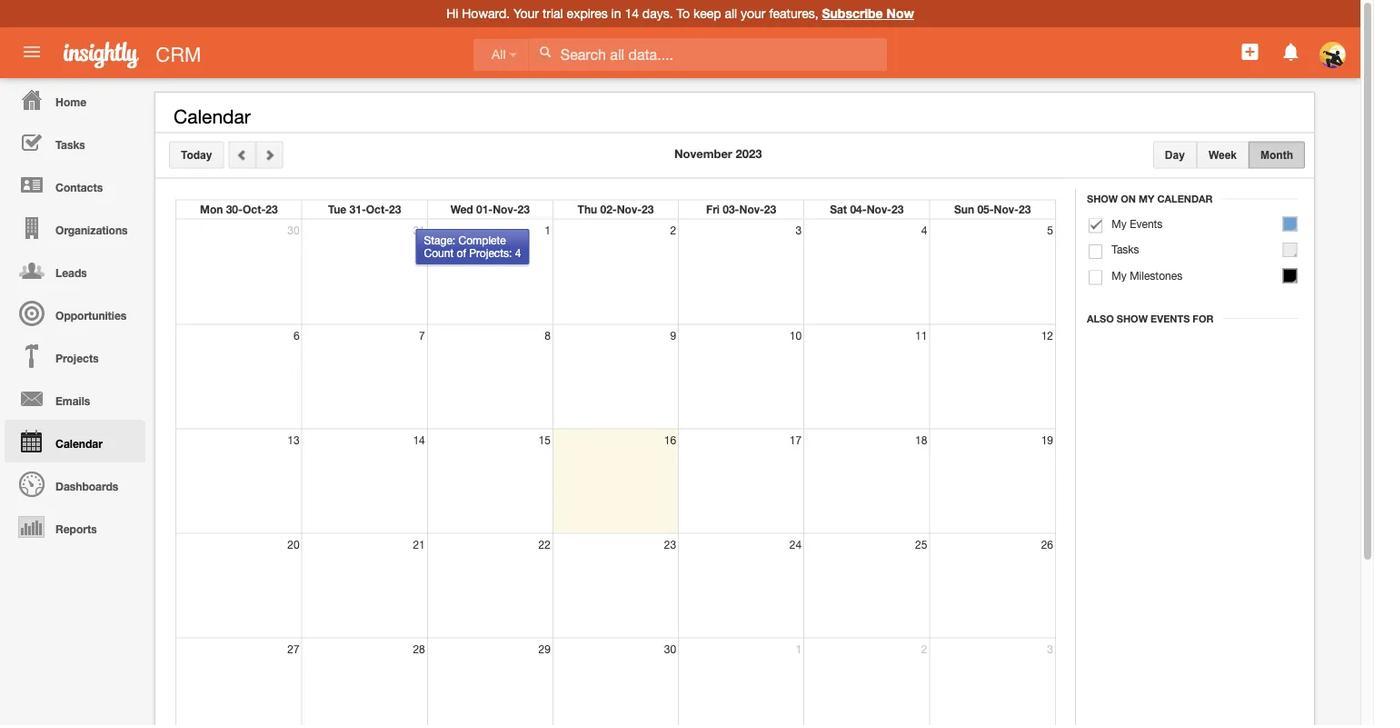 Task type: describe. For each thing, give the bounding box(es) containing it.
04-
[[851, 203, 867, 216]]

12
[[1042, 330, 1054, 342]]

tasks link
[[5, 121, 145, 164]]

home
[[56, 95, 86, 108]]

week
[[1209, 149, 1238, 161]]

navigation containing home
[[0, 78, 145, 548]]

mon
[[200, 203, 223, 216]]

also
[[1088, 313, 1115, 325]]

november 2023
[[675, 147, 762, 161]]

11
[[916, 330, 928, 342]]

in
[[612, 6, 622, 21]]

tue
[[328, 203, 347, 216]]

16
[[664, 434, 677, 447]]

sun 05-nov-23
[[955, 203, 1031, 216]]

emails link
[[5, 377, 145, 420]]

dashboards
[[56, 480, 118, 493]]

oct- for 30-
[[243, 203, 266, 216]]

now
[[887, 6, 915, 21]]

to
[[677, 6, 690, 21]]

2023
[[736, 147, 762, 161]]

day
[[1166, 149, 1186, 161]]

day button
[[1154, 141, 1198, 169]]

21
[[413, 539, 425, 552]]

organizations link
[[5, 206, 145, 249]]

subscribe
[[822, 6, 884, 21]]

5
[[1048, 224, 1054, 237]]

subscribe now link
[[822, 6, 915, 21]]

My Milestones checkbox
[[1089, 271, 1103, 285]]

also show events for
[[1088, 313, 1214, 325]]

all
[[492, 48, 506, 62]]

dashboards link
[[5, 463, 145, 506]]

of
[[457, 247, 466, 260]]

9
[[671, 330, 677, 342]]

23 for mon 30-oct-23
[[266, 203, 278, 216]]

thu
[[578, 203, 598, 216]]

18
[[916, 434, 928, 447]]

hi
[[447, 6, 459, 21]]

crm
[[156, 43, 201, 66]]

30-
[[226, 203, 243, 216]]

reports
[[56, 523, 97, 536]]

24
[[790, 539, 802, 552]]

count
[[424, 247, 454, 260]]

nov- for 01-
[[493, 203, 518, 216]]

opportunities
[[56, 309, 127, 322]]

7
[[419, 330, 425, 342]]

02-
[[601, 203, 617, 216]]

0 vertical spatial calendar
[[174, 105, 251, 128]]

white image
[[539, 45, 552, 58]]

your
[[514, 6, 539, 21]]

13
[[288, 434, 300, 447]]

nov- for 03-
[[740, 203, 765, 216]]

sat 04-nov-23
[[830, 203, 904, 216]]

fri 03-nov-23
[[707, 203, 777, 216]]

25
[[916, 539, 928, 552]]

days.
[[643, 6, 673, 21]]

stage: complete count of projects: 4
[[424, 234, 521, 260]]

stage:
[[424, 234, 456, 246]]

23 for wed 01-nov-23
[[518, 203, 530, 216]]

expires
[[567, 6, 608, 21]]

29
[[539, 643, 551, 656]]

1 horizontal spatial 30
[[664, 643, 677, 656]]

0 vertical spatial 14
[[625, 6, 639, 21]]

05-
[[978, 203, 994, 216]]

oct- for 31-
[[366, 203, 389, 216]]

leads
[[56, 266, 87, 279]]

today
[[181, 149, 212, 161]]

0 vertical spatial show
[[1088, 193, 1119, 205]]

milestones
[[1130, 269, 1183, 282]]

howard.
[[462, 6, 510, 21]]

23 for fri 03-nov-23
[[765, 203, 777, 216]]

home link
[[5, 78, 145, 121]]

features,
[[770, 6, 819, 21]]

01-
[[476, 203, 493, 216]]

month
[[1261, 149, 1294, 161]]

tue 31-oct-23
[[328, 203, 401, 216]]

20
[[288, 539, 300, 552]]

organizations
[[56, 224, 128, 236]]

nov- for 05-
[[994, 203, 1019, 216]]

03-
[[723, 203, 740, 216]]

complete
[[459, 234, 506, 246]]

all link
[[474, 39, 529, 71]]

nov- for 02-
[[617, 203, 642, 216]]

leads link
[[5, 249, 145, 292]]

my events
[[1112, 217, 1163, 230]]

1 horizontal spatial 1
[[796, 643, 802, 656]]

0 vertical spatial events
[[1130, 217, 1163, 230]]

for
[[1193, 313, 1214, 325]]

28
[[413, 643, 425, 656]]

hi howard. your trial expires in 14 days. to keep all your features, subscribe now
[[447, 6, 915, 21]]

reports link
[[5, 506, 145, 548]]

opportunities link
[[5, 292, 145, 335]]

17
[[790, 434, 802, 447]]

trial
[[543, 6, 564, 21]]

6
[[294, 330, 300, 342]]



Task type: vqa. For each thing, say whether or not it's contained in the screenshot.
'Subscribe Now' 'link'
yes



Task type: locate. For each thing, give the bounding box(es) containing it.
notifications image
[[1281, 41, 1303, 63]]

1 vertical spatial my
[[1112, 217, 1127, 230]]

0 horizontal spatial 1
[[545, 224, 551, 237]]

5 nov- from the left
[[994, 203, 1019, 216]]

1 vertical spatial calendar
[[1158, 193, 1214, 205]]

0 horizontal spatial 14
[[413, 434, 425, 447]]

mon 30-oct-23
[[200, 203, 278, 216]]

today button
[[169, 141, 224, 169]]

31
[[413, 224, 425, 237]]

1 horizontal spatial 4
[[922, 224, 928, 237]]

show
[[1088, 193, 1119, 205], [1117, 313, 1149, 325]]

1 vertical spatial 2
[[922, 643, 928, 656]]

1 horizontal spatial tasks
[[1112, 243, 1140, 256]]

calendar link
[[5, 420, 145, 463]]

2
[[671, 224, 677, 237], [922, 643, 928, 656]]

0 vertical spatial tasks
[[56, 138, 85, 151]]

wed
[[451, 203, 473, 216]]

Search all data.... text field
[[529, 38, 887, 71]]

2 nov- from the left
[[617, 203, 642, 216]]

0 horizontal spatial 2
[[671, 224, 677, 237]]

1 horizontal spatial oct-
[[366, 203, 389, 216]]

next image
[[263, 149, 276, 161]]

my for my milestones
[[1112, 269, 1127, 282]]

23 for sat 04-nov-23
[[892, 203, 904, 216]]

calendar down the day button
[[1158, 193, 1214, 205]]

19
[[1042, 434, 1054, 447]]

contacts link
[[5, 164, 145, 206]]

0 horizontal spatial 30
[[288, 224, 300, 237]]

nov- right sun
[[994, 203, 1019, 216]]

1 oct- from the left
[[243, 203, 266, 216]]

tasks down my events
[[1112, 243, 1140, 256]]

0 vertical spatial 30
[[288, 224, 300, 237]]

1 vertical spatial 3
[[1048, 643, 1054, 656]]

1 nov- from the left
[[493, 203, 518, 216]]

30
[[288, 224, 300, 237], [664, 643, 677, 656]]

your
[[741, 6, 766, 21]]

calendar up today
[[174, 105, 251, 128]]

nov- right thu
[[617, 203, 642, 216]]

1 vertical spatial 30
[[664, 643, 677, 656]]

27
[[288, 643, 300, 656]]

thu 02-nov-23
[[578, 203, 654, 216]]

4 nov- from the left
[[867, 203, 892, 216]]

15
[[539, 434, 551, 447]]

nov- up complete
[[493, 203, 518, 216]]

my right my milestones option
[[1112, 269, 1127, 282]]

previous image
[[236, 149, 249, 161]]

14
[[625, 6, 639, 21], [413, 434, 425, 447]]

my milestones
[[1112, 269, 1183, 282]]

26
[[1042, 539, 1054, 552]]

0 vertical spatial 4
[[922, 224, 928, 237]]

8
[[545, 330, 551, 342]]

month button
[[1249, 141, 1306, 169]]

1 horizontal spatial 3
[[1048, 643, 1054, 656]]

2 horizontal spatial calendar
[[1158, 193, 1214, 205]]

1 horizontal spatial 2
[[922, 643, 928, 656]]

1 vertical spatial 1
[[796, 643, 802, 656]]

contacts
[[56, 181, 103, 194]]

show right also
[[1117, 313, 1149, 325]]

my right my events option
[[1112, 217, 1127, 230]]

1 vertical spatial 14
[[413, 434, 425, 447]]

2 vertical spatial calendar
[[56, 437, 103, 450]]

tasks up contacts link at the top of page
[[56, 138, 85, 151]]

wed 01-nov-23
[[451, 203, 530, 216]]

23 for tue 31-oct-23
[[389, 203, 401, 216]]

calendar inside "link"
[[56, 437, 103, 450]]

0 horizontal spatial calendar
[[56, 437, 103, 450]]

0 horizontal spatial 3
[[796, 224, 802, 237]]

emails
[[56, 395, 90, 407]]

2 oct- from the left
[[366, 203, 389, 216]]

tasks
[[56, 138, 85, 151], [1112, 243, 1140, 256]]

2 vertical spatial my
[[1112, 269, 1127, 282]]

3 nov- from the left
[[740, 203, 765, 216]]

23 for thu 02-nov-23
[[642, 203, 654, 216]]

keep
[[694, 6, 722, 21]]

0 horizontal spatial oct-
[[243, 203, 266, 216]]

0 vertical spatial 3
[[796, 224, 802, 237]]

calendar up the "dashboards" link at left bottom
[[56, 437, 103, 450]]

week button
[[1198, 141, 1249, 169]]

oct- right mon
[[243, 203, 266, 216]]

0 horizontal spatial 4
[[515, 247, 521, 260]]

23 for sun 05-nov-23
[[1019, 203, 1031, 216]]

projects:
[[469, 247, 512, 260]]

events left for
[[1151, 313, 1191, 325]]

0 vertical spatial 1
[[545, 224, 551, 237]]

tasks inside navigation
[[56, 138, 85, 151]]

31-
[[350, 203, 366, 216]]

23
[[266, 203, 278, 216], [389, 203, 401, 216], [518, 203, 530, 216], [642, 203, 654, 216], [765, 203, 777, 216], [892, 203, 904, 216], [1019, 203, 1031, 216], [664, 539, 677, 552]]

show left on
[[1088, 193, 1119, 205]]

projects link
[[5, 335, 145, 377]]

1 vertical spatial show
[[1117, 313, 1149, 325]]

My Events checkbox
[[1089, 219, 1103, 233]]

navigation
[[0, 78, 145, 548]]

my for my events
[[1112, 217, 1127, 230]]

oct-
[[243, 203, 266, 216], [366, 203, 389, 216]]

Tasks checkbox
[[1089, 245, 1103, 259]]

nov- right the fri
[[740, 203, 765, 216]]

nov- right sat
[[867, 203, 892, 216]]

22
[[539, 539, 551, 552]]

nov-
[[493, 203, 518, 216], [617, 203, 642, 216], [740, 203, 765, 216], [867, 203, 892, 216], [994, 203, 1019, 216]]

oct- right the tue
[[366, 203, 389, 216]]

10
[[790, 330, 802, 342]]

1 horizontal spatial 14
[[625, 6, 639, 21]]

my right on
[[1139, 193, 1155, 205]]

projects
[[56, 352, 99, 365]]

0 horizontal spatial tasks
[[56, 138, 85, 151]]

1
[[545, 224, 551, 237], [796, 643, 802, 656]]

1 vertical spatial events
[[1151, 313, 1191, 325]]

3
[[796, 224, 802, 237], [1048, 643, 1054, 656]]

sun
[[955, 203, 975, 216]]

events
[[1130, 217, 1163, 230], [1151, 313, 1191, 325]]

my
[[1139, 193, 1155, 205], [1112, 217, 1127, 230], [1112, 269, 1127, 282]]

on
[[1121, 193, 1137, 205]]

4 inside stage: complete count of projects: 4
[[515, 247, 521, 260]]

november
[[675, 147, 733, 161]]

nov- for 04-
[[867, 203, 892, 216]]

1 vertical spatial tasks
[[1112, 243, 1140, 256]]

0 vertical spatial 2
[[671, 224, 677, 237]]

1 horizontal spatial calendar
[[174, 105, 251, 128]]

show on my calendar
[[1088, 193, 1214, 205]]

events down show on my calendar
[[1130, 217, 1163, 230]]

fri
[[707, 203, 720, 216]]

4
[[922, 224, 928, 237], [515, 247, 521, 260]]

1 vertical spatial 4
[[515, 247, 521, 260]]

0 vertical spatial my
[[1139, 193, 1155, 205]]

all
[[725, 6, 738, 21]]



